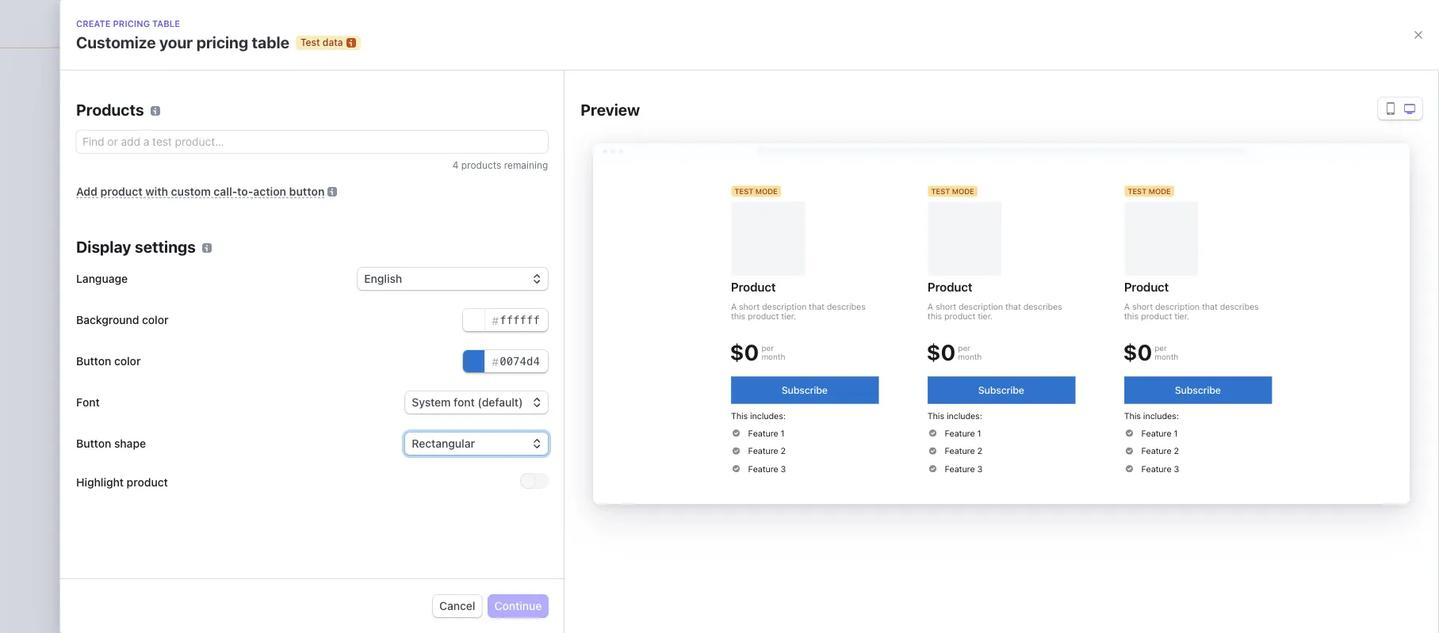 Task type: vqa. For each thing, say whether or not it's contained in the screenshot.
the topmost Lost
no



Task type: locate. For each thing, give the bounding box(es) containing it.
customize
[[76, 33, 156, 52]]

payments
[[81, 93, 134, 106]]

atlas account
[[110, 17, 184, 30]]

1 horizontal spatial color
[[142, 313, 169, 327]]

your down account
[[159, 33, 193, 52]]

product catalog link
[[75, 361, 205, 387]]

pricing right the responsive on the right bottom of the page
[[786, 374, 821, 388]]

create pricing table up customize at the top
[[76, 18, 180, 29]]

background color
[[76, 313, 169, 327]]

0 horizontal spatial a
[[670, 374, 676, 388]]

atlas up 'language'
[[81, 253, 107, 267]]

your
[[159, 33, 193, 52], [920, 374, 943, 388]]

tax link
[[75, 270, 227, 296]]

Find or add a test product… text field
[[76, 131, 548, 153]]

highlight product
[[76, 476, 168, 489]]

subscriptions link
[[75, 430, 205, 456]]

view
[[678, 390, 704, 403]]

pinned navigation links element
[[75, 230, 227, 313]]

0 horizontal spatial tax
[[81, 276, 99, 290]]

2 button from the top
[[76, 437, 111, 451]]

create a branded, responsive pricing table to embed on your website.
[[633, 374, 943, 403]]

recent navigation links element
[[65, 344, 240, 456]]

table left to
[[824, 374, 850, 388]]

branded,
[[679, 374, 725, 388]]

to-
[[237, 185, 253, 198]]

1 horizontal spatial your
[[920, 374, 943, 388]]

table up customize your pricing table
[[152, 18, 180, 29]]

embed
[[866, 374, 902, 388]]

tax left rates
[[528, 109, 546, 122]]

atlas for atlas
[[81, 253, 107, 267]]

0 horizontal spatial your
[[159, 33, 193, 52]]

tax rates link
[[522, 105, 583, 127]]

table inside the create a branded, responsive pricing table to embed on your website.
[[824, 374, 850, 388]]

product for add
[[100, 185, 143, 198]]

1 vertical spatial product
[[127, 476, 168, 489]]

view docs link
[[678, 389, 745, 405]]

continue button
[[488, 596, 548, 618]]

0 vertical spatial tax
[[528, 109, 546, 122]]

None text field
[[463, 351, 548, 373]]

1 horizontal spatial tax
[[528, 109, 546, 122]]

1 horizontal spatial a
[[686, 349, 695, 368]]

create pricing table down view docs "link"
[[655, 428, 758, 441]]

0 vertical spatial your
[[159, 33, 193, 52]]

table
[[152, 18, 180, 29], [252, 33, 290, 52], [754, 349, 792, 368], [824, 374, 850, 388], [732, 428, 758, 441]]

continue
[[495, 600, 542, 613]]

0 vertical spatial atlas
[[110, 17, 137, 30]]

balances
[[81, 116, 130, 129]]

tax down the display
[[81, 276, 99, 290]]

table left n
[[732, 428, 758, 441]]

1 vertical spatial your
[[920, 374, 943, 388]]

create a pricing table
[[633, 349, 792, 368]]

button left shape
[[76, 437, 111, 451]]

test data
[[301, 36, 343, 48]]

recent
[[81, 345, 114, 357]]

pricing up customize at the top
[[113, 18, 150, 29]]

1 horizontal spatial atlas
[[110, 17, 137, 30]]

pricing inside the create a branded, responsive pricing table to embed on your website.
[[786, 374, 821, 388]]

language
[[76, 272, 128, 286]]

catalog
[[127, 367, 166, 381]]

color for button color
[[114, 355, 141, 368]]

0 horizontal spatial atlas
[[81, 253, 107, 267]]

more
[[81, 185, 111, 198]]

n
[[768, 429, 775, 441]]

products
[[462, 159, 502, 171]]

1 vertical spatial tax
[[81, 276, 99, 290]]

a up branded,
[[686, 349, 695, 368]]

0 vertical spatial color
[[142, 313, 169, 327]]

tables
[[639, 109, 672, 122]]

1 button from the top
[[76, 355, 111, 368]]

product down subscriptions link
[[127, 476, 168, 489]]

remaining
[[504, 159, 548, 171]]

tax inside 'link'
[[81, 276, 99, 290]]

payment
[[81, 390, 126, 404]]

english button
[[358, 268, 548, 290]]

color for background color
[[142, 313, 169, 327]]

0 vertical spatial a
[[686, 349, 695, 368]]

a inside the create a branded, responsive pricing table to embed on your website.
[[670, 374, 676, 388]]

atlas up customize at the top
[[110, 17, 137, 30]]

action
[[253, 185, 286, 198]]

button shape
[[76, 437, 146, 451]]

0 vertical spatial button
[[76, 355, 111, 368]]

customize your pricing table
[[76, 33, 290, 52]]

rates
[[549, 109, 577, 122]]

atlas inside atlas account button
[[110, 17, 137, 30]]

a up website.
[[670, 374, 676, 388]]

pricing tables link
[[592, 105, 678, 127]]

tax
[[528, 109, 546, 122], [81, 276, 99, 290]]

your right on
[[920, 374, 943, 388]]

more button
[[75, 178, 227, 205]]

1 vertical spatial button
[[76, 437, 111, 451]]

product for highlight
[[127, 476, 168, 489]]

color
[[142, 313, 169, 327], [114, 355, 141, 368]]

1 vertical spatial atlas
[[81, 253, 107, 267]]

payment links
[[81, 390, 152, 404]]

0 horizontal spatial color
[[114, 355, 141, 368]]

atlas inside atlas link
[[81, 253, 107, 267]]

atlas
[[110, 17, 137, 30], [81, 253, 107, 267]]

recent element
[[65, 361, 240, 456]]

responsive
[[728, 374, 783, 388]]

highlight
[[76, 476, 124, 489]]

button
[[76, 355, 111, 368], [76, 437, 111, 451]]

1 vertical spatial color
[[114, 355, 141, 368]]

a
[[686, 349, 695, 368], [670, 374, 676, 388]]

home
[[81, 70, 113, 83]]

font
[[76, 396, 100, 409]]

background
[[76, 313, 139, 327]]

0 vertical spatial product
[[100, 185, 143, 198]]

tab list
[[272, 102, 1311, 131]]

4 products remaining
[[453, 159, 548, 171]]

product right "add"
[[100, 185, 143, 198]]

button up payment
[[76, 355, 111, 368]]

0 horizontal spatial create pricing table
[[76, 18, 180, 29]]

with
[[145, 185, 168, 198]]

pricing up branded,
[[699, 349, 751, 368]]

display
[[76, 238, 131, 256]]

create pricing table
[[76, 18, 180, 29], [655, 428, 758, 441]]

create
[[76, 18, 111, 29], [633, 349, 683, 368], [633, 374, 667, 388], [655, 428, 690, 441]]

pricing
[[113, 18, 150, 29], [196, 33, 248, 52], [699, 349, 751, 368], [786, 374, 821, 388], [693, 428, 729, 441]]

product
[[100, 185, 143, 198], [127, 476, 168, 489]]

customers
[[81, 139, 140, 152]]

None text field
[[463, 309, 548, 332]]

1 vertical spatial a
[[670, 374, 676, 388]]

table up the responsive on the right bottom of the page
[[754, 349, 792, 368]]

1 vertical spatial create pricing table
[[655, 428, 758, 441]]



Task type: describe. For each thing, give the bounding box(es) containing it.
display settings
[[76, 238, 196, 256]]

core navigation links element
[[75, 63, 227, 205]]

Search search field
[[262, 9, 710, 38]]

pricing down view docs "link"
[[693, 428, 729, 441]]

view docs
[[678, 390, 732, 403]]

balances link
[[75, 109, 227, 136]]

links
[[129, 390, 152, 404]]

product catalog
[[81, 367, 166, 381]]

a for branded,
[[670, 374, 676, 388]]

button for button color
[[76, 355, 111, 368]]

shape
[[114, 437, 146, 451]]

tab list containing tax rates
[[272, 102, 1311, 131]]

tax for tax rates
[[528, 109, 546, 122]]

a for pricing
[[686, 349, 695, 368]]

pinned
[[81, 231, 114, 243]]

your inside the create a branded, responsive pricing table to embed on your website.
[[920, 374, 943, 388]]

on
[[905, 374, 917, 388]]

4
[[453, 159, 459, 171]]

add product with custom call-to-action button button
[[76, 185, 325, 198]]

tax rates
[[528, 109, 577, 122]]

docs
[[707, 390, 732, 403]]

settings
[[135, 238, 196, 256]]

table left test
[[252, 33, 290, 52]]

button for button shape
[[76, 437, 111, 451]]

product
[[81, 367, 124, 381]]

atlas for atlas account
[[110, 17, 137, 30]]

tax for tax
[[81, 276, 99, 290]]

test
[[301, 36, 320, 48]]

button
[[289, 185, 325, 198]]

button color
[[76, 355, 141, 368]]

subscriptions
[[81, 436, 152, 450]]

payments link
[[75, 86, 227, 113]]

custom
[[171, 185, 211, 198]]

payment links link
[[75, 384, 205, 410]]

1 horizontal spatial create pricing table
[[655, 428, 758, 441]]

call-
[[214, 185, 237, 198]]

create inside the create a branded, responsive pricing table to embed on your website.
[[633, 374, 667, 388]]

pricing
[[599, 109, 636, 122]]

english
[[364, 272, 402, 286]]

cancel
[[440, 600, 476, 613]]

customers link
[[75, 132, 227, 159]]

add product with custom call-to-action button
[[76, 185, 325, 198]]

atlas account button
[[81, 13, 200, 35]]

products
[[76, 101, 144, 119]]

0 vertical spatial create pricing table
[[76, 18, 180, 29]]

search
[[288, 17, 324, 30]]

website.
[[633, 390, 675, 403]]

pricing tables
[[599, 109, 672, 122]]

account
[[140, 17, 184, 30]]

atlas link
[[75, 247, 227, 273]]

cancel button
[[433, 596, 482, 618]]

pinned element
[[75, 247, 227, 313]]

to
[[853, 374, 863, 388]]

home link
[[75, 63, 227, 90]]

data
[[323, 36, 343, 48]]

pricing up home link
[[196, 33, 248, 52]]

preview
[[581, 101, 640, 119]]

add
[[76, 185, 98, 198]]



